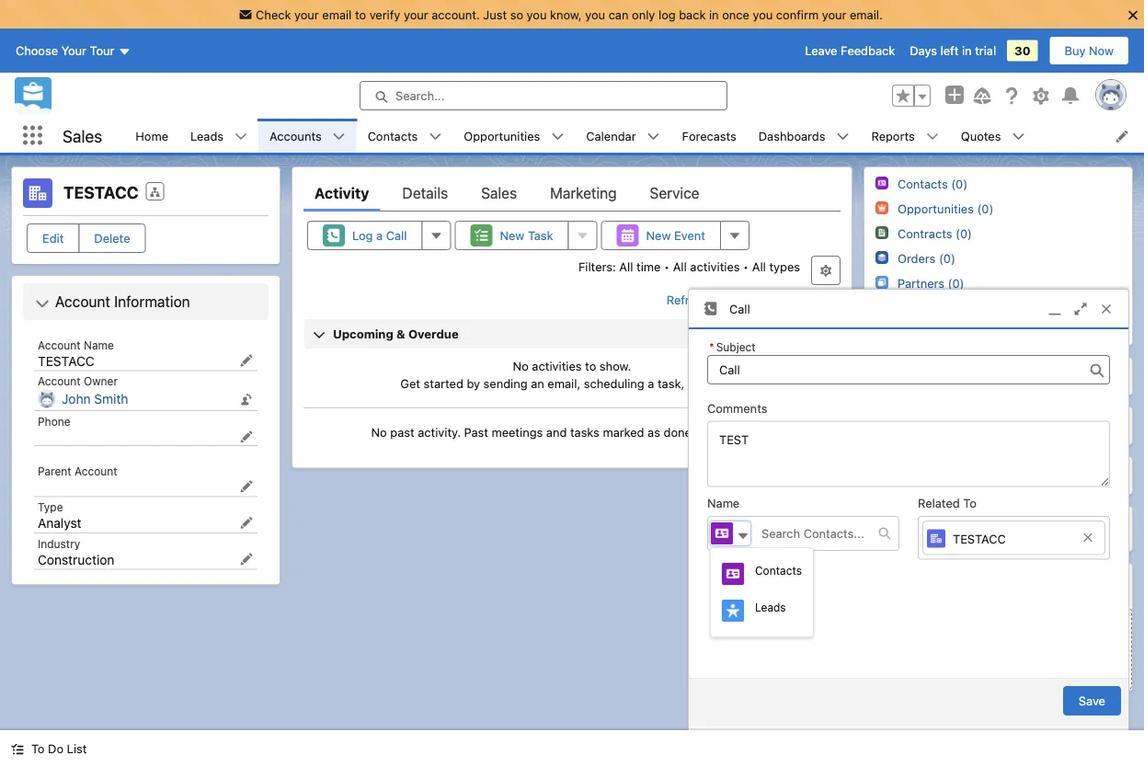 Task type: locate. For each thing, give the bounding box(es) containing it.
0 horizontal spatial sales
[[63, 126, 102, 146]]

leads right home link
[[190, 129, 224, 143]]

1 horizontal spatial name
[[707, 496, 740, 510]]

1 horizontal spatial contacts
[[755, 564, 802, 577]]

1 vertical spatial contacts
[[909, 369, 966, 384]]

construction
[[38, 552, 114, 567]]

to do list button
[[0, 730, 98, 767]]

1 vertical spatial contacts image
[[711, 523, 733, 545]]

2 horizontal spatial (0)
[[1000, 418, 1020, 433]]

2 horizontal spatial you
[[753, 7, 773, 21]]

1 vertical spatial (0)
[[1000, 418, 1020, 433]]

0 horizontal spatial your
[[294, 7, 319, 21]]

your
[[294, 7, 319, 21], [404, 7, 428, 21], [822, 7, 847, 21]]

quotes
[[961, 129, 1001, 143]]

task
[[528, 229, 553, 242]]

1 vertical spatial to
[[31, 742, 45, 756]]

expand all button
[[723, 285, 783, 315]]

activities down event on the right top of page
[[690, 259, 740, 273]]

new
[[500, 229, 525, 242], [646, 229, 671, 242]]

contacts right contacts icon
[[909, 369, 966, 384]]

your left email.
[[822, 7, 847, 21]]

1 vertical spatial sales
[[481, 184, 517, 202]]

john
[[62, 391, 91, 407]]

name down up
[[707, 496, 740, 510]]

files element
[[864, 563, 1133, 692]]

0 horizontal spatial a
[[376, 229, 383, 242]]

text default image inside quotes list item
[[1012, 130, 1025, 143]]

*
[[709, 340, 714, 353]]

you left can
[[585, 7, 605, 21]]

2 new from the left
[[646, 229, 671, 242]]

partners (0) link
[[898, 276, 964, 291]]

1 horizontal spatial call
[[729, 302, 750, 316]]

john smith
[[62, 391, 128, 407]]

0 vertical spatial to
[[355, 7, 366, 21]]

1 vertical spatial testacc
[[38, 353, 95, 368]]

text default image inside account information 'dropdown button'
[[35, 296, 50, 311]]

opportunities up sales link
[[464, 129, 540, 143]]

all right view
[[826, 293, 840, 307]]

text default image inside leads list item
[[235, 130, 248, 143]]

new inside button
[[646, 229, 671, 242]]

to right email
[[355, 7, 366, 21]]

1 horizontal spatial new
[[646, 229, 671, 242]]

1 vertical spatial and
[[546, 425, 567, 439]]

1 vertical spatial to
[[585, 359, 596, 373]]

testacc
[[63, 183, 139, 202], [38, 353, 95, 368], [953, 532, 1006, 546]]

edit button
[[27, 224, 79, 253]]

text default image left do
[[11, 743, 24, 756]]

sales left home link
[[63, 126, 102, 146]]

sales up new task button
[[481, 184, 517, 202]]

group
[[892, 85, 931, 107]]

contacts link
[[357, 119, 429, 153], [711, 556, 813, 592]]

all
[[619, 259, 633, 273], [673, 259, 687, 273], [752, 259, 766, 273], [768, 293, 782, 307], [826, 293, 840, 307], [996, 324, 1010, 338]]

1 new from the left
[[500, 229, 525, 242]]

testacc down related to
[[953, 532, 1006, 546]]

orders (0) link
[[898, 251, 956, 266]]

no left 'past'
[[371, 425, 387, 439]]

dashboards list item
[[748, 119, 861, 153]]

None text field
[[707, 355, 1110, 385]]

0 horizontal spatial contacts
[[368, 129, 418, 143]]

you right so
[[527, 7, 547, 21]]

call inside button
[[386, 229, 407, 242]]

1 vertical spatial activities
[[532, 359, 582, 373]]

all left the (10) in the top right of the page
[[996, 324, 1010, 338]]

1 vertical spatial in
[[962, 44, 972, 58]]

account up "account name"
[[55, 293, 110, 310]]

0 horizontal spatial (0)
[[950, 521, 969, 537]]

contracts (0) link
[[898, 226, 972, 241]]

back
[[679, 7, 706, 21]]

1 horizontal spatial in
[[962, 44, 972, 58]]

leads link
[[179, 119, 235, 153], [711, 592, 813, 629]]

1 horizontal spatial no
[[513, 359, 529, 373]]

new task
[[500, 229, 553, 242]]

expand
[[723, 293, 765, 307]]

text default image for quotes
[[1012, 130, 1025, 143]]

leads
[[190, 129, 224, 143], [755, 601, 786, 614]]

more.
[[712, 377, 744, 390]]

and right task, on the right
[[688, 377, 709, 390]]

opportunities inside opportunities "link"
[[464, 129, 540, 143]]

contacts down 'name' 'text box'
[[755, 564, 802, 577]]

0 horizontal spatial no
[[371, 425, 387, 439]]

1 horizontal spatial (0)
[[970, 369, 990, 384]]

a left task, on the right
[[648, 377, 654, 390]]

to
[[963, 496, 977, 510], [31, 742, 45, 756]]

1 horizontal spatial leads
[[755, 601, 786, 614]]

0 horizontal spatial to
[[355, 7, 366, 21]]

0 vertical spatial and
[[688, 377, 709, 390]]

to inside no activities to show. get started by sending an email, scheduling a task, and more.
[[585, 359, 596, 373]]

text default image inside opportunities list item
[[551, 130, 564, 143]]

1 horizontal spatial and
[[688, 377, 709, 390]]

buy
[[1065, 44, 1086, 58]]

0 horizontal spatial call
[[386, 229, 407, 242]]

account name
[[38, 339, 114, 351]]

tab list containing activity
[[304, 175, 841, 212]]

know,
[[550, 7, 582, 21]]

your right verify at the top
[[404, 7, 428, 21]]

to inside button
[[31, 742, 45, 756]]

opportunities for opportunities (0)
[[909, 418, 997, 433]]

view all link
[[795, 285, 841, 315]]

&
[[397, 327, 405, 341]]

account up account owner
[[38, 339, 81, 351]]

text default image inside contacts list item
[[429, 130, 442, 143]]

0 vertical spatial contacts
[[368, 129, 418, 143]]

choose your tour
[[16, 44, 115, 58]]

edit industry image
[[240, 553, 253, 566]]

(0)
[[970, 369, 990, 384], [1000, 418, 1020, 433], [950, 521, 969, 537]]

1 horizontal spatial you
[[585, 7, 605, 21]]

text default image inside to do list button
[[11, 743, 24, 756]]

1 horizontal spatial contacts link
[[711, 556, 813, 592]]

choose
[[16, 44, 58, 58]]

text default image
[[235, 130, 248, 143], [551, 130, 564, 143], [1012, 130, 1025, 143], [878, 527, 891, 540], [11, 743, 24, 756]]

view
[[796, 293, 823, 307]]

0 horizontal spatial contacts image
[[711, 523, 733, 545]]

contacts list item
[[357, 119, 453, 153]]

opportunities down contacts (0)
[[909, 418, 997, 433]]

• up expand
[[743, 259, 749, 273]]

list
[[124, 119, 1144, 153]]

meetings
[[492, 425, 543, 439]]

to do list
[[31, 742, 87, 756]]

contracts (0)
[[898, 226, 972, 240]]

a right log
[[376, 229, 383, 242]]

opportunities (0) link
[[898, 201, 994, 216]]

1 vertical spatial name
[[707, 496, 740, 510]]

0 vertical spatial contacts link
[[357, 119, 429, 153]]

0 vertical spatial opportunities
[[464, 129, 540, 143]]

1 vertical spatial no
[[371, 425, 387, 439]]

dashboards link
[[748, 119, 837, 153]]

in right left
[[962, 44, 972, 58]]

1 vertical spatial opportunities
[[909, 418, 997, 433]]

to left do
[[31, 742, 45, 756]]

contacts link down 'name' 'text box'
[[711, 556, 813, 592]]

0 horizontal spatial to
[[31, 742, 45, 756]]

search...
[[396, 89, 445, 103]]

done
[[664, 425, 692, 439]]

forecasts link
[[671, 119, 748, 153]]

partners image
[[876, 276, 889, 289]]

edit type image
[[240, 517, 253, 529]]

testacc down "account name"
[[38, 353, 95, 368]]

text default image down search... button
[[551, 130, 564, 143]]

0 horizontal spatial contacts link
[[357, 119, 429, 153]]

text default image right quotes
[[1012, 130, 1025, 143]]

testacc up delete
[[63, 183, 139, 202]]

(0) for notes (0)
[[950, 521, 969, 537]]

your left email
[[294, 7, 319, 21]]

contacts link down search...
[[357, 119, 429, 153]]

0 vertical spatial (0)
[[970, 369, 990, 384]]

1 vertical spatial a
[[648, 377, 654, 390]]

partners (0)
[[898, 276, 964, 290]]

account for account name
[[38, 339, 81, 351]]

2 vertical spatial testacc
[[953, 532, 1006, 546]]

1 horizontal spatial opportunities
[[909, 418, 997, 433]]

opportunities image
[[876, 415, 898, 437]]

2 horizontal spatial your
[[822, 7, 847, 21]]

call up subject
[[729, 302, 750, 316]]

(0) for contacts (0)
[[970, 369, 990, 384]]

text default image left notes
[[878, 527, 891, 540]]

here.
[[745, 425, 773, 439]]

no up "sending" in the left of the page
[[513, 359, 529, 373]]

text default image inside "calendar" list item
[[647, 130, 660, 143]]

•
[[664, 259, 670, 273], [743, 259, 749, 273], [714, 293, 719, 307], [786, 293, 792, 307]]

filters: all time • all activities • all types
[[579, 259, 800, 273]]

to
[[355, 7, 366, 21], [585, 359, 596, 373]]

0 horizontal spatial new
[[500, 229, 525, 242]]

activities up email,
[[532, 359, 582, 373]]

sales
[[63, 126, 102, 146], [481, 184, 517, 202]]

activities inside no activities to show. get started by sending an email, scheduling a task, and more.
[[532, 359, 582, 373]]

service link
[[650, 175, 700, 212]]

text default image for dashboards
[[837, 130, 849, 143]]

refresh button
[[666, 285, 710, 315]]

(10)
[[1013, 324, 1035, 338]]

1 horizontal spatial contacts image
[[876, 177, 889, 190]]

0 horizontal spatial you
[[527, 7, 547, 21]]

0 horizontal spatial in
[[709, 7, 719, 21]]

tab list
[[304, 175, 841, 212]]

1 horizontal spatial a
[[648, 377, 654, 390]]

text default image for accounts
[[333, 130, 346, 143]]

text default image inside reports list item
[[926, 130, 939, 143]]

0 vertical spatial activities
[[690, 259, 740, 273]]

text default image for opportunities
[[551, 130, 564, 143]]

so
[[510, 7, 523, 21]]

0 vertical spatial to
[[963, 496, 977, 510]]

0 horizontal spatial opportunities
[[464, 129, 540, 143]]

0 vertical spatial a
[[376, 229, 383, 242]]

call
[[386, 229, 407, 242], [729, 302, 750, 316]]

name
[[84, 339, 114, 351], [707, 496, 740, 510]]

left
[[941, 44, 959, 58]]

contacts (0) link
[[898, 177, 968, 191]]

leads down 'name' 'text box'
[[755, 601, 786, 614]]

new left task
[[500, 229, 525, 242]]

contacts (0)
[[909, 369, 990, 384]]

information
[[114, 293, 190, 310]]

1 horizontal spatial to
[[585, 359, 596, 373]]

1 horizontal spatial your
[[404, 7, 428, 21]]

new left event on the right top of page
[[646, 229, 671, 242]]

testacc inside call dialog
[[953, 532, 1006, 546]]

0 vertical spatial leads
[[190, 129, 224, 143]]

opportunities for opportunities
[[464, 129, 540, 143]]

and
[[688, 377, 709, 390], [546, 425, 567, 439]]

in right back
[[709, 7, 719, 21]]

1 vertical spatial call
[[729, 302, 750, 316]]

contracts image
[[876, 226, 889, 239]]

1 vertical spatial leads link
[[711, 592, 813, 629]]

text default image
[[333, 130, 346, 143], [429, 130, 442, 143], [647, 130, 660, 143], [837, 130, 849, 143], [926, 130, 939, 143], [35, 296, 50, 311], [1106, 518, 1119, 531]]

1 horizontal spatial sales
[[481, 184, 517, 202]]

your
[[61, 44, 86, 58]]

save button
[[1063, 686, 1121, 716]]

you
[[527, 7, 547, 21], [585, 7, 605, 21], [753, 7, 773, 21]]

to left show.
[[585, 359, 596, 373]]

new task button
[[455, 221, 569, 250]]

text default image inside call dialog
[[878, 527, 891, 540]]

feedback
[[841, 44, 895, 58]]

account inside 'dropdown button'
[[55, 293, 110, 310]]

1 vertical spatial contacts link
[[711, 556, 813, 592]]

reports
[[872, 129, 915, 143]]

leads list item
[[179, 119, 259, 153]]

notes
[[909, 521, 946, 537]]

• right 'time'
[[664, 259, 670, 273]]

once
[[722, 7, 750, 21]]

no inside no activities to show. get started by sending an email, scheduling a task, and more.
[[513, 359, 529, 373]]

contacts down search...
[[368, 129, 418, 143]]

opportunities list item
[[453, 119, 575, 153]]

name inside call dialog
[[707, 496, 740, 510]]

0 vertical spatial no
[[513, 359, 529, 373]]

text default image inside dashboards list item
[[837, 130, 849, 143]]

account up john
[[38, 375, 81, 388]]

to inside call dialog
[[963, 496, 977, 510]]

choose your tour button
[[15, 36, 132, 65]]

text default image left accounts link
[[235, 130, 248, 143]]

account for account information
[[55, 293, 110, 310]]

and left tasks
[[546, 425, 567, 439]]

0 horizontal spatial activities
[[532, 359, 582, 373]]

all left types at the top right
[[752, 259, 766, 273]]

0 vertical spatial leads link
[[179, 119, 235, 153]]

tasks
[[570, 425, 600, 439]]

home link
[[124, 119, 179, 153]]

edit phone image
[[240, 431, 253, 443]]

all left 'time'
[[619, 259, 633, 273]]

no for past
[[371, 425, 387, 439]]

3 you from the left
[[753, 7, 773, 21]]

text default image inside the accounts list item
[[333, 130, 346, 143]]

to right related
[[963, 496, 977, 510]]

0 horizontal spatial and
[[546, 425, 567, 439]]

show
[[962, 324, 993, 338]]

calendar
[[586, 129, 636, 143]]

no
[[513, 359, 529, 373], [371, 425, 387, 439]]

2 vertical spatial (0)
[[950, 521, 969, 537]]

0 vertical spatial testacc
[[63, 183, 139, 202]]

0 vertical spatial name
[[84, 339, 114, 351]]

1 horizontal spatial to
[[963, 496, 977, 510]]

name up owner
[[84, 339, 114, 351]]

0 vertical spatial call
[[386, 229, 407, 242]]

3 your from the left
[[822, 7, 847, 21]]

new inside button
[[500, 229, 525, 242]]

you right once
[[753, 7, 773, 21]]

call right log
[[386, 229, 407, 242]]

0 horizontal spatial leads
[[190, 129, 224, 143]]

contacts image
[[876, 177, 889, 190], [711, 523, 733, 545]]

account owner
[[38, 375, 118, 388]]



Task type: vqa. For each thing, say whether or not it's contained in the screenshot.
Sales
yes



Task type: describe. For each thing, give the bounding box(es) containing it.
new event
[[646, 229, 706, 242]]

type
[[38, 501, 63, 514]]

0 horizontal spatial name
[[84, 339, 114, 351]]

• left view
[[786, 293, 792, 307]]

refresh
[[667, 293, 709, 307]]

calendar list item
[[575, 119, 671, 153]]

can
[[609, 7, 629, 21]]

leave feedback
[[805, 44, 895, 58]]

activity link
[[315, 175, 369, 212]]

text default image for contacts
[[429, 130, 442, 143]]

show all (10)
[[962, 324, 1035, 338]]

refresh • expand all • view all
[[667, 293, 840, 307]]

accounts
[[270, 129, 322, 143]]

new for new event
[[646, 229, 671, 242]]

log
[[352, 229, 373, 242]]

email
[[322, 7, 352, 21]]

buy now button
[[1049, 36, 1130, 65]]

log a call button
[[307, 221, 423, 250]]

past
[[390, 425, 415, 439]]

text default image for leads
[[235, 130, 248, 143]]

marketing link
[[550, 175, 617, 212]]

owner
[[84, 375, 118, 388]]

list
[[67, 742, 87, 756]]

buy now
[[1065, 44, 1114, 58]]

no activities to show. get started by sending an email, scheduling a task, and more.
[[401, 359, 744, 390]]

2 horizontal spatial contacts
[[909, 369, 966, 384]]

1 horizontal spatial activities
[[690, 259, 740, 273]]

new for new task
[[500, 229, 525, 242]]

verify
[[369, 7, 400, 21]]

list containing home
[[124, 119, 1144, 153]]

0 vertical spatial sales
[[63, 126, 102, 146]]

orders image
[[876, 251, 889, 264]]

reports link
[[861, 119, 926, 153]]

john smith link
[[62, 391, 128, 408]]

tour
[[90, 44, 115, 58]]

0 vertical spatial contacts image
[[876, 177, 889, 190]]

leads inside list item
[[190, 129, 224, 143]]

email,
[[548, 377, 581, 390]]

new event button
[[601, 221, 721, 250]]

1 your from the left
[[294, 7, 319, 21]]

log a call
[[352, 229, 407, 242]]

no past activity. past meetings and tasks marked as done show up here.
[[371, 425, 773, 439]]

orders (0)
[[898, 251, 956, 265]]

accounts list item
[[259, 119, 357, 153]]

contacts inside list item
[[368, 129, 418, 143]]

calendar link
[[575, 119, 647, 153]]

upcoming & overdue
[[333, 327, 459, 341]]

opportunities (0)
[[898, 201, 994, 215]]

1 you from the left
[[527, 7, 547, 21]]

days left in trial
[[910, 44, 996, 58]]

call dialog
[[688, 289, 1130, 730]]

accounts link
[[259, 119, 333, 153]]

call inside dialog
[[729, 302, 750, 316]]

just
[[483, 7, 507, 21]]

marketing
[[550, 184, 617, 202]]

show.
[[600, 359, 631, 373]]

a inside no activities to show. get started by sending an email, scheduling a task, and more.
[[648, 377, 654, 390]]

an
[[531, 377, 544, 390]]

sending
[[484, 377, 528, 390]]

account information
[[55, 293, 190, 310]]

overdue
[[408, 327, 459, 341]]

a inside button
[[376, 229, 383, 242]]

all down new event
[[673, 259, 687, 273]]

delete button
[[79, 224, 146, 253]]

1 horizontal spatial leads link
[[711, 592, 813, 629]]

contacts image
[[876, 365, 898, 387]]

details
[[402, 184, 448, 202]]

show
[[695, 425, 724, 439]]

reports list item
[[861, 119, 950, 153]]

text default image for calendar
[[647, 130, 660, 143]]

Comments text field
[[707, 421, 1110, 487]]

analyst
[[38, 516, 81, 531]]

search... button
[[360, 81, 728, 110]]

details link
[[402, 175, 448, 212]]

show all (10) link
[[962, 324, 1035, 338]]

30
[[1015, 44, 1031, 58]]

quotes list item
[[950, 119, 1036, 153]]

cases image
[[876, 465, 898, 487]]

activity
[[315, 184, 369, 202]]

0 vertical spatial in
[[709, 7, 719, 21]]

email.
[[850, 7, 883, 21]]

types
[[769, 259, 800, 273]]

edit account name image
[[240, 354, 253, 367]]

upcoming
[[333, 327, 394, 341]]

get
[[401, 377, 420, 390]]

account right parent
[[75, 465, 117, 477]]

opportunities image
[[876, 202, 889, 214]]

parent account
[[38, 465, 117, 477]]

account.
[[432, 7, 480, 21]]

account information button
[[27, 287, 265, 316]]

edit parent account image
[[240, 480, 253, 493]]

related to
[[918, 496, 977, 510]]

by
[[467, 377, 480, 390]]

text default image for reports
[[926, 130, 939, 143]]

opportunities link
[[453, 119, 551, 153]]

only
[[632, 7, 655, 21]]

event
[[674, 229, 706, 242]]

2 your from the left
[[404, 7, 428, 21]]

* subject
[[709, 340, 756, 353]]

all right expand
[[768, 293, 782, 307]]

and inside no activities to show. get started by sending an email, scheduling a task, and more.
[[688, 377, 709, 390]]

activity.
[[418, 425, 461, 439]]

trial
[[975, 44, 996, 58]]

1 vertical spatial leads
[[755, 601, 786, 614]]

smith
[[94, 391, 128, 407]]

scheduling
[[584, 377, 645, 390]]

edit
[[42, 231, 64, 245]]

Name text field
[[751, 517, 878, 550]]

leave
[[805, 44, 838, 58]]

dashboards
[[759, 129, 826, 143]]

check your email to verify your account. just so you know, you can only log back in once you confirm your email.
[[256, 7, 883, 21]]

• left expand
[[714, 293, 719, 307]]

marked
[[603, 425, 644, 439]]

account for account owner
[[38, 375, 81, 388]]

2 you from the left
[[585, 7, 605, 21]]

no for activities
[[513, 359, 529, 373]]

0 horizontal spatial leads link
[[179, 119, 235, 153]]

comments
[[707, 401, 768, 415]]

task,
[[658, 377, 685, 390]]

save
[[1079, 694, 1106, 708]]

do
[[48, 742, 64, 756]]

forecasts
[[682, 129, 737, 143]]

sales link
[[481, 175, 517, 212]]

(0) for opportunities (0)
[[1000, 418, 1020, 433]]

quotes link
[[950, 119, 1012, 153]]

testacc link
[[923, 521, 1106, 555]]

contacts image inside call dialog
[[711, 523, 733, 545]]

leave feedback link
[[805, 44, 895, 58]]

2 vertical spatial contacts
[[755, 564, 802, 577]]



